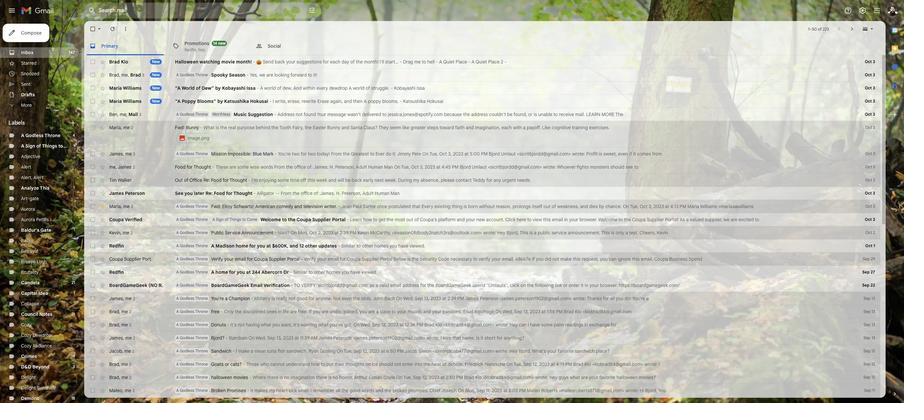 Task type: vqa. For each thing, say whether or not it's contained in the screenshot.


Task type: locate. For each thing, give the bounding box(es) containing it.
1 month! from the left
[[236, 59, 252, 65]]

you
[[659, 388, 666, 394]]

throne inside a godless throne sandwich - i make a mean tuna fish sandwich. ryan gosling on tue, sep 12, 2023 at 6:50 pm jacob simon <simonjacob477@gmail.com> wrote: hey bjord, what's your favorite sandwich place?
[[195, 349, 208, 354]]

1 horizontal spatial h.
[[336, 191, 341, 196]]

2 for bjørdsøn on wed, sep 13, 2023 at 11:39 am james peterson <james.peterson1902@gmail.com> wrote: i love that name. is it short for anything?
[[133, 336, 135, 341]]

wrote: left love
[[427, 335, 440, 341]]

things inside the labels navigation
[[42, 143, 57, 149]]

verify down madison
[[211, 256, 223, 262]]

4 row from the top
[[84, 95, 881, 108]]

klo down friedrich
[[476, 375, 482, 381]]

jean
[[342, 204, 352, 210]]

maria , me 2 down ben , me , mail 3
[[109, 125, 133, 130]]

d&d beyond link
[[21, 364, 49, 370]]

, for a godless throne goats or cats? - those who cannot understand how to put their thoughts on ice should not enter into the heat of debate. friedrich nietzsche on tue, sep 12, 2023 at 4:19 pm brad klo <klobrad84@gmail.com> wrote: i
[[119, 362, 120, 367]]

to up verify
[[309, 270, 313, 275]]

throne for fwd: elroy schwartz: american comedy and television writer.
[[195, 204, 208, 209]]

whoever
[[557, 164, 576, 170]]

2 for i make a mean tuna fish sandwich. ryan gosling on tue, sep 12, 2023 at 6:50 pm jacob simon <simonjacob477@gmail.com> wrote: hey bjord, what's your favorite sandwich place?
[[132, 349, 134, 354]]

re: for later
[[206, 191, 213, 196]]

throne inside a godless throne a home for you at 244 abercorn dr - similar to other homes you have viewed. ‌ ‌ ‌ ‌ ‌ ‌ ‌ ‌ ‌ ‌ ‌ ‌ ‌ ‌ ‌ ‌ ‌ ‌ ‌ ‌ ‌ ‌ ‌ ‌ ‌ ‌ ‌ ‌ ‌ ‌ ‌ ‌ ‌ ‌ ‌ ‌ ‌ ‌ ‌ ‌ ‌ ‌ ‌ ‌ ‌ ‌ ‌ ‌ ‌ ‌ ‌ ‌ ‌ ‌ ‌ ‌ ‌ ‌ ‌ ‌ ‌ ‌ ‌ ‌ ‌ ‌ ‌ ‌ ‌ ‌ ‌ ‌ ‌ ‌ ‌ ‌ ‌ ‌ ‌ ‌ ‌
[[195, 270, 208, 275]]

godless inside a godless throne verify your email for coupa supplier portal - verify your email for coupa supplier portal below is the security code necessary to verify your email. 686676 if you did not make this request, you can ignore this email. coupa business spend
[[180, 257, 194, 262]]

what right guys
[[570, 375, 580, 381]]

james up walker
[[118, 164, 132, 170]]

1 james , me 2 from the top
[[109, 296, 135, 302]]

25 row from the top
[[84, 384, 881, 398]]

1 horizontal spatial a sign of things to come
[[213, 217, 257, 222]]

supplier,
[[705, 217, 723, 223]]

2 inside kevin , me 2
[[131, 231, 133, 235]]

0 horizontal spatial quiet
[[443, 59, 455, 65]]

0 horizontal spatial welcome
[[261, 217, 281, 223]]

email
[[552, 217, 563, 223], [235, 256, 246, 262], [328, 256, 339, 262], [390, 283, 402, 289]]

brad , me , brad 3
[[109, 72, 144, 78]]

breeze lush
[[21, 259, 47, 265]]

2 13 from the top
[[872, 309, 876, 314]]

1 vertical spatial umlaut
[[472, 164, 487, 170]]

1 sep 13 from the top
[[864, 296, 876, 301]]

born
[[468, 204, 478, 210]]

0 horizontal spatial hokusai
[[250, 98, 268, 104]]

1 horizontal spatial enter
[[569, 283, 580, 289]]

3 13 from the top
[[872, 323, 876, 327]]

valued
[[690, 217, 704, 223]]

james.
[[314, 164, 329, 170], [320, 191, 335, 196]]

1 horizontal spatial world
[[353, 85, 365, 91]]

chief
[[430, 388, 441, 394]]

, for a godless throne halloween movies - where there is no imagination there is no horror. arthur conan doyle on tue, sep 12, 2023 at 2:50 pm brad klo <klobrad84@gmail.com> wrote: hey guys what are your favorite halloween movies?
[[119, 375, 120, 381]]

None checkbox
[[90, 26, 96, 32], [90, 85, 96, 91], [90, 164, 96, 170], [90, 203, 96, 210], [90, 217, 96, 223], [90, 256, 96, 263], [90, 296, 96, 302], [90, 335, 96, 342], [90, 375, 96, 381], [90, 388, 96, 394], [90, 26, 96, 32], [90, 85, 96, 91], [90, 164, 96, 170], [90, 203, 96, 210], [90, 217, 96, 223], [90, 256, 96, 263], [90, 296, 96, 302], [90, 335, 96, 342], [90, 375, 96, 381], [90, 388, 96, 394]]

1 horizontal spatial quiet
[[476, 59, 487, 65]]

godless inside a godless throne halloween movies - where there is no imagination there is no horror. arthur conan doyle on tue, sep 12, 2023 at 2:50 pm brad klo <klobrad84@gmail.com> wrote: hey guys what are your favorite halloween movies?
[[180, 375, 194, 380]]

fights
[[577, 164, 589, 170]]

things up service
[[229, 217, 241, 222]]

0 vertical spatial my
[[413, 177, 420, 183]]

brad , me 2 for free
[[109, 309, 131, 315]]

1 horizontal spatial address
[[471, 112, 488, 117]]

candela
[[21, 280, 40, 286]]

14 inside tab
[[213, 41, 217, 46]]

a right as
[[687, 217, 689, 223]]

1 vertical spatial out
[[407, 217, 414, 223]]

2 brad , me 2 from the top
[[109, 322, 131, 328]]

godless inside a godless throne spooky season - yes, we are looking forward to it!
[[180, 72, 194, 77]]

a inside a godless throne public service announcement - nani? on mon, oct 2, 2023 at 2:39 pm kevin mccarthy <invasion0fdbody2natch3rs@outlook.com> wrote: hey bjord, this is a public service announcement. this is only a test. cheers, kevin
[[176, 230, 179, 235]]

row containing kevin
[[84, 226, 881, 240]]

supplier down $600k,
[[269, 256, 286, 262]]

godless for you're a champion
[[180, 296, 194, 301]]

20 row from the top
[[84, 319, 881, 332]]

godless inside a godless throne donuts - it's not having what you want, it's wanting what you've got. on wed, sep 13, 2023 at 12:36 pm brad klo <klobrad84@gmail.com> wrote: hey can i have some palm readings in exchange for
[[180, 323, 194, 327]]

you're right the mark
[[278, 151, 291, 157]]

throne inside 'a godless throne bjord? - bjørdsøn on wed, sep 13, 2023 at 11:39 am james peterson <james.peterson1902@gmail.com> wrote: i love that name. is it short for anything?'
[[195, 336, 208, 341]]

forward
[[291, 72, 307, 78]]

3 sep 13 from the top
[[864, 323, 876, 327]]

homes up "'sicritbjordd@gmail.com'"
[[327, 270, 341, 275]]

mark
[[263, 151, 274, 157]]

godless inside a godless throne you're a champion - idolatry is really not good for anyone. not even the idols. john bach on wed, sep 13, 2023 at 2:39 pm james peterson <james.peterson1902@gmail.com> wrote: thanks for all you do! you're a
[[180, 296, 194, 301]]

donuts
[[211, 322, 226, 328]]

2 for jean paul sartre once postulated that every existing thing is born without reason, prolongs itself out of weakness, and dies by chance. on tue, oct 3, 2023 at 4:13 pm maria williams <mariaaawilliams
[[131, 204, 133, 209]]

0 vertical spatial 3,
[[448, 151, 452, 157]]

are left slave
[[369, 309, 375, 315]]

1 vertical spatial how
[[311, 362, 320, 368]]

3 inside the james , me 3
[[133, 152, 135, 156]]

1 vertical spatial cozy
[[21, 333, 32, 339]]

without
[[479, 204, 495, 210]]

delivered
[[362, 112, 382, 117]]

0 vertical spatial things
[[42, 143, 57, 149]]

16 row from the top
[[84, 266, 881, 279]]

0 horizontal spatial favorite
[[558, 349, 574, 354]]

1 horizontal spatial <james.peterson1902@gmail.com>
[[500, 296, 572, 302]]

tuna
[[267, 349, 277, 354]]

godless inside a godless throne mission impossible: blue mark - you're two for two today! from the greatest to ever do it: jimmy pete on tue, oct 3, 2023 at 5:00 pm bjord umlaut <sicritbjordd@gmail.com> wrote: profit is sweet, even if it comes from
[[180, 151, 194, 156]]

a down https://boardgamegeek.com/
[[647, 296, 649, 302]]

demons link
[[21, 396, 39, 402]]

throne inside a godless throne verify your email for coupa supplier portal - verify your email for coupa supplier portal below is the security code necessary to verify your email. 686676 if you did not make this request, you can ignore this email. coupa business spend
[[195, 257, 208, 262]]

2 place from the left
[[488, 59, 500, 65]]

0 vertical spatial peterson,
[[335, 164, 355, 170]]

welcome to the coupa supplier portal - learn how to get the most out of coupa's platform and your new account. click here to view this email in your browser. welcome to the coupa supplier portal! as a valued supplier, we are excited to
[[261, 217, 760, 223]]

2 vertical spatial 12,
[[423, 375, 428, 381]]

"a world of dew" by kobayashi issa - a world of dew, and within every dewdrop a world of struggle. - kobayashi issa
[[175, 85, 425, 91]]

not right really
[[289, 296, 296, 302]]

poppy
[[368, 98, 381, 104]]

147
[[69, 50, 75, 55]]

1 vertical spatial browser.
[[600, 283, 618, 289]]

purpose
[[237, 125, 255, 131]]

1 horizontal spatial alert
[[33, 175, 43, 181]]

6 row from the top
[[84, 121, 881, 147]]

me for a godless throne spooky season - yes, we are looking forward to it!
[[122, 72, 128, 78]]

0 vertical spatial "a
[[175, 85, 181, 91]]

1 inside row
[[874, 244, 876, 248]]

2 cozy from the top
[[21, 333, 32, 339]]

brad , me 2 for goats or cats?
[[109, 362, 131, 367]]

2 sep 12 from the top
[[864, 362, 876, 367]]

3 boardgamegeek from the left
[[436, 283, 472, 289]]

1 horizontal spatial browser.
[[600, 283, 618, 289]]

hey left guys
[[550, 375, 558, 381]]

collapse
[[21, 301, 39, 307]]

day
[[342, 59, 349, 65]]

686676
[[516, 256, 531, 262]]

a sign of things to come down a godless throne link
[[21, 143, 77, 149]]

make down bjørdsøn
[[238, 349, 250, 354]]

some left the time
[[278, 177, 289, 183]]

- inside cell
[[200, 125, 202, 131]]

click
[[510, 283, 520, 289]]

coupa verified
[[109, 217, 142, 223]]

redfin for a madison home for you at $600k, and 12 other updates
[[109, 243, 124, 249]]

0 vertical spatial sep 12
[[864, 349, 876, 354]]

13, left the 1:58
[[524, 309, 529, 315]]

1 delight from the top
[[21, 375, 36, 381]]

oct 2
[[866, 230, 876, 235]]

boardgamegeek
[[109, 283, 147, 289], [211, 283, 249, 289], [436, 283, 472, 289]]

peterson down walker
[[125, 191, 145, 196]]

nietzsche
[[485, 362, 506, 368]]

throne inside the labels navigation
[[45, 133, 61, 139]]

throne inside a godless throne public service announcement - nani? on mon, oct 2, 2023 at 2:39 pm kevin mccarthy <invasion0fdbody2natch3rs@outlook.com> wrote: hey bjord, this is a public service announcement. this is only a test. cheers, kevin
[[195, 230, 208, 235]]

you down 'announcement'
[[257, 243, 265, 249]]

0 vertical spatial maria , me 2
[[109, 125, 133, 130]]

13 row from the top
[[84, 226, 881, 240]]

1 cozy from the top
[[21, 322, 32, 328]]

8 row from the top
[[84, 161, 881, 174]]

2 issa from the left
[[417, 85, 425, 91]]

1 katsushika from the left
[[224, 98, 249, 104]]

0 horizontal spatial even
[[342, 296, 352, 302]]

2:39
[[340, 230, 349, 236], [448, 296, 457, 302]]

is left the born
[[464, 204, 467, 210]]

throne inside a godless throne you're a champion - idolatry is really not good for anyone. not even the idols. john bach on wed, sep 13, 2023 at 2:39 pm james peterson <james.peterson1902@gmail.com> wrote: thanks for all you do! you're a
[[195, 296, 208, 301]]

verification
[[264, 283, 290, 289]]

life
[[283, 309, 289, 315]]

should left see
[[611, 164, 625, 170]]

throne for donuts
[[195, 323, 208, 327]]

wrote: down account.
[[484, 230, 497, 236]]

on right joseph
[[458, 388, 464, 394]]

godless inside a godless throne boardgamegeek email verification - to verify 'sicritbjordd@gmail.com' as a valid email address for the boardgamegeek userid "umlauts", click on the following link or enter it in your browser. https://boardgamegeek.com/
[[180, 283, 194, 288]]

2 two from the left
[[308, 151, 316, 157]]

fwd: inside cell
[[175, 125, 185, 131]]

service
[[552, 230, 567, 236]]

is right profit
[[599, 151, 603, 157]]

row containing mateo
[[84, 384, 881, 398]]

0 vertical spatial by
[[215, 85, 221, 91]]

Search mail text field
[[99, 7, 290, 14]]

and right moods
[[423, 309, 431, 315]]

throne inside the a godless throne a madison home for you at $600k, and 12 other updates - similar to other homes you have viewed. ‌ ‌ ‌ ‌ ‌ ‌ ‌ ‌ ‌ ‌ ‌ ‌ ‌ ‌ ‌ ‌ ‌ ‌ ‌ ‌ ‌ ‌ ‌ ‌ ‌ ‌ ‌ ‌ ‌ ‌ ‌ ‌ ‌ ‌ ‌ ‌ ‌ ‌ ‌ ‌ ‌ ‌ ‌ ‌ ‌ ‌ ‌ ‌ ‌ ‌ ‌ ‌ ‌ ‌ ‌ ‌ ‌ ‌ ‌ ‌ ‌ ‌ ‌ ‌ ‌ ‌ ‌ ‌ ‌ ‌ ‌ ‌ ‌ ‌ ‌ ‌ ‌ ‌ ‌ ‌ ‌
[[195, 244, 208, 248]]

0 vertical spatial james.
[[314, 164, 329, 170]]

on right gosling
[[337, 349, 343, 354]]

writer.
[[324, 204, 337, 210]]

thought for out of office re: food for thought
[[230, 177, 247, 183]]

2 month! from the left
[[364, 59, 379, 65]]

0 horizontal spatial how
[[311, 362, 320, 368]]

jacob , me 2
[[109, 348, 134, 354]]

2 maria , me 2 from the top
[[109, 204, 133, 209]]

come inside the labels navigation
[[64, 143, 77, 149]]

your right verify
[[492, 256, 501, 262]]

to right slave
[[392, 309, 396, 315]]

me for a godless throne you're a champion - idolatry is really not good for anyone. not even the idols. john bach on wed, sep 13, 2023 at 2:39 pm james peterson <james.peterson1902@gmail.com> wrote: thanks for all you do! you're a
[[125, 296, 132, 302]]

1 vertical spatial 2:39
[[448, 296, 457, 302]]

2 21 from the top
[[72, 312, 75, 317]]

where
[[253, 375, 266, 381]]

by
[[215, 85, 221, 91], [218, 98, 223, 104], [599, 204, 605, 210]]

0 vertical spatial how
[[363, 217, 372, 223]]

2 for it makes my heart sick when i remember all the good words and the broken promises. chief joseph on mon, sep 11, 2023 at 8:03 pm mateo roberts <mateoroberts871@gmail.com> wrote: hi bjord, you
[[133, 389, 135, 393]]

home down madison
[[216, 270, 228, 275]]

godless inside a godless throne sandwich - i make a mean tuna fish sandwich. ryan gosling on tue, sep 12, 2023 at 6:50 pm jacob simon <simonjacob477@gmail.com> wrote: hey bjord, what's your favorite sandwich place?
[[180, 349, 194, 354]]

alert up alert,
[[21, 164, 31, 170]]

out right most
[[407, 217, 414, 223]]

, for a godless throne bjord? - bjørdsøn on wed, sep 13, 2023 at 11:39 am james peterson <james.peterson1902@gmail.com> wrote: i love that name. is it short for anything?
[[123, 335, 124, 341]]

behind
[[256, 125, 270, 131]]

None search field
[[84, 3, 321, 18]]

umlaut up teddy
[[472, 164, 487, 170]]

that left every
[[412, 204, 421, 210]]

1 vertical spatial if
[[309, 309, 312, 315]]

0 vertical spatial a godless throne
[[176, 112, 208, 117]]

1 vertical spatial re:
[[206, 191, 213, 196]]

delight sunshine link
[[21, 385, 56, 391]]

throne inside a godless throne boardgamegeek email verification - to verify 'sicritbjordd@gmail.com' as a valid email address for the boardgamegeek userid "umlauts", click on the following link or enter it in your browser. https://boardgamegeek.com/
[[195, 283, 208, 288]]

0 horizontal spatial this
[[40, 185, 50, 191]]

a godless throne halloween movies - where there is no imagination there is no horror. arthur conan doyle on tue, sep 12, 2023 at 2:50 pm brad klo <klobrad84@gmail.com> wrote: hey guys what are your favorite halloween movies?
[[176, 375, 656, 381]]

, for a godless throne public service announcement - nani? on mon, oct 2, 2023 at 2:39 pm kevin mccarthy <invasion0fdbody2natch3rs@outlook.com> wrote: hey bjord, this is a public service announcement. this is only a test. cheers, kevin
[[121, 230, 122, 236]]

main menu image
[[8, 7, 16, 14]]

your left passions.
[[432, 309, 442, 315]]

1 redfin from the top
[[109, 243, 124, 249]]

throne inside 'a godless throne fwd: elroy schwartz: american comedy and television writer. - jean paul sartre once postulated that every existing thing is born without reason, prolongs itself out of weakness, and dies by chance. on tue, oct 3, 2023 at 4:13 pm maria williams <mariaaawilliams'
[[195, 204, 208, 209]]

1 horizontal spatial 3,
[[448, 151, 452, 157]]

james , me 2 for bjord?
[[109, 335, 135, 341]]

1 email. from the left
[[502, 256, 515, 262]]

a inside a godless throne you're a champion - idolatry is really not good for anyone. not even the idols. john bach on wed, sep 13, 2023 at 2:39 pm james peterson <james.peterson1902@gmail.com> wrote: thanks for all you do! you're a
[[176, 296, 179, 301]]

1 vertical spatial favorite
[[600, 375, 616, 381]]

like
[[403, 125, 410, 131]]

paul
[[353, 204, 362, 210]]

delight down "d&d"
[[21, 375, 36, 381]]

television
[[304, 204, 323, 210]]

22 row from the top
[[84, 345, 881, 358]]

godless inside a godless throne free - only the disciplined ones in life are free. if you are undisciplined, you are a slave to your moods and your passions. eliud kipchoge on wed, sep 13, 2023 at 1:58 pm brad klo <klobrad84@gmail.com
[[180, 309, 194, 314]]

delight sunshine
[[21, 385, 56, 391]]

9 row from the top
[[84, 174, 881, 187]]

throne for public service announcement
[[195, 230, 208, 235]]

remember
[[313, 388, 335, 394]]

1 row from the top
[[84, 55, 881, 68]]

2 maria williams from the top
[[109, 98, 142, 104]]

new inside tab
[[218, 41, 226, 46]]

walker
[[118, 177, 132, 183]]

2 boardgamegeek from the left
[[211, 283, 249, 289]]

to right unable
[[554, 112, 558, 117]]

godless inside a godless throne broken promises - it makes my heart sick when i remember all the good words and the broken promises. chief joseph on mon, sep 11, 2023 at 8:03 pm mateo roberts <mateoroberts871@gmail.com> wrote: hi bjord, you
[[180, 388, 194, 393]]

1 vertical spatial 21
[[72, 312, 75, 317]]

godless inside the a godless throne a madison home for you at $600k, and 12 other updates - similar to other homes you have viewed. ‌ ‌ ‌ ‌ ‌ ‌ ‌ ‌ ‌ ‌ ‌ ‌ ‌ ‌ ‌ ‌ ‌ ‌ ‌ ‌ ‌ ‌ ‌ ‌ ‌ ‌ ‌ ‌ ‌ ‌ ‌ ‌ ‌ ‌ ‌ ‌ ‌ ‌ ‌ ‌ ‌ ‌ ‌ ‌ ‌ ‌ ‌ ‌ ‌ ‌ ‌ ‌ ‌ ‌ ‌ ‌ ‌ ‌ ‌ ‌ ‌ ‌ ‌ ‌ ‌ ‌ ‌ ‌ ‌ ‌ ‌ ‌ ‌ ‌ ‌ ‌ ‌ ‌ ‌ ‌ ‌
[[180, 244, 194, 248]]

do
[[386, 151, 392, 157]]

of right heat
[[443, 362, 447, 368]]

receive
[[559, 112, 575, 117]]

, for a godless throne spooky season - yes, we are looking forward to it!
[[119, 72, 120, 78]]

1 horizontal spatial each
[[502, 125, 512, 131]]

be right will
[[345, 177, 351, 183]]

1 maria williams from the top
[[109, 85, 142, 91]]

1 vertical spatial of:
[[314, 191, 319, 196]]

a inside a godless throne donuts - it's not having what you want, it's wanting what you've got. on wed, sep 13, 2023 at 12:36 pm brad klo <klobrad84@gmail.com> wrote: hey can i have some palm readings in exchange for
[[176, 323, 179, 327]]

3 row from the top
[[84, 82, 881, 95]]

1 vertical spatial delight
[[21, 385, 36, 391]]

1 hokusai from the left
[[250, 98, 268, 104]]

1 horizontal spatial words
[[362, 388, 374, 394]]

if right 686676
[[532, 256, 535, 262]]

, for a godless throne mission impossible: blue mark - you're two for two today! from the greatest to ever do it: jimmy pete on tue, oct 3, 2023 at 5:00 pm bjord umlaut <sicritbjordd@gmail.com> wrote: profit is sweet, even if it comes from
[[123, 151, 124, 157]]

0 horizontal spatial two
[[292, 151, 300, 157]]

on left ice
[[366, 362, 371, 368]]

godless inside the labels navigation
[[25, 133, 44, 139]]

coupa up test.
[[633, 217, 646, 223]]

throne inside a godless throne spooky season - yes, we are looking forward to it!
[[195, 72, 208, 77]]

dewdrop
[[33, 333, 52, 339]]

this right analyze
[[40, 185, 50, 191]]

2 row from the top
[[84, 68, 881, 82]]

welcome down chance.
[[599, 217, 618, 223]]

heat
[[432, 362, 441, 368]]

2 vertical spatial from
[[281, 191, 292, 196]]

1 vertical spatial fwd:
[[211, 204, 221, 210]]

a godless throne bjord? - bjørdsøn on wed, sep 13, 2023 at 11:39 am james peterson <james.peterson1902@gmail.com> wrote: i love that name. is it short for anything?
[[176, 335, 525, 341]]

sep 13 for for
[[864, 323, 876, 327]]

i'll
[[380, 59, 384, 65]]

brad , me 2 for donuts
[[109, 322, 131, 328]]

are right these
[[230, 164, 236, 170]]

delight for delight sunshine
[[21, 385, 36, 391]]

throne inside a godless throne broken promises - it makes my heart sick when i remember all the good words and the broken promises. chief joseph on mon, sep 11, 2023 at 8:03 pm mateo roberts <mateoroberts871@gmail.com> wrote: hi bjord, you
[[195, 388, 208, 393]]

oct 3
[[865, 59, 876, 64], [865, 72, 876, 77], [865, 86, 876, 91], [865, 99, 876, 104], [865, 112, 876, 117], [866, 125, 876, 130], [866, 151, 876, 156], [866, 165, 876, 169], [866, 178, 876, 183], [865, 191, 876, 196], [866, 204, 876, 209], [865, 217, 876, 222]]

3 cozy from the top
[[21, 343, 32, 349]]

2 for only the disciplined ones in life are free. if you are undisciplined, you are a slave to your moods and your passions. eliud kipchoge on wed, sep 13, 2023 at 1:58 pm brad klo <klobrad84@gmail.com
[[129, 310, 131, 314]]

2 inside mateo , me 2
[[133, 389, 135, 393]]

2 "a from the top
[[175, 98, 181, 104]]

toggle split pane mode image
[[863, 26, 869, 32]]

main content containing promotions
[[84, 21, 886, 403]]

brad
[[109, 59, 120, 65], [109, 72, 119, 78], [130, 72, 141, 78], [109, 309, 119, 315], [564, 309, 574, 315], [109, 322, 119, 328], [425, 322, 435, 328], [109, 362, 119, 367], [574, 362, 584, 368], [109, 375, 119, 381], [465, 375, 474, 381]]

a inside 'a godless throne bjord? - bjørdsøn on wed, sep 13, 2023 at 11:39 am james peterson <james.peterson1902@gmail.com> wrote: i love that name. is it short for anything?'
[[176, 336, 179, 341]]

0 horizontal spatial new
[[218, 41, 226, 46]]

a inside a godless throne mission impossible: blue mark - you're two for two today! from the greatest to ever do it: jimmy pete on tue, oct 3, 2023 at 5:00 pm bjord umlaut <sicritbjordd@gmail.com> wrote: profit is sweet, even if it comes from
[[176, 151, 179, 156]]

1 horizontal spatial bunny
[[328, 125, 341, 131]]

7 row from the top
[[84, 147, 881, 161]]

schwartz:
[[234, 204, 254, 210]]

we
[[259, 72, 265, 78], [724, 217, 730, 223]]

it
[[634, 151, 636, 157], [581, 283, 584, 289], [481, 335, 484, 341], [251, 388, 253, 394]]

2 aurora from the top
[[21, 217, 35, 223]]

1 horizontal spatial welcome
[[599, 217, 618, 223]]

23 row from the top
[[84, 358, 881, 371]]

if
[[630, 151, 632, 157]]

2 for those who cannot understand how to put their thoughts on ice should not enter into the heat of debate. friedrich nietzsche on tue, sep 12, 2023 at 4:19 pm brad klo <klobrad84@gmail.com> wrote: i
[[129, 362, 131, 367]]

3, down a godless throne mission impossible: blue mark - you're two for two today! from the greatest to ever do it: jimmy pete on tue, oct 3, 2023 at 5:00 pm bjord umlaut <sicritbjordd@gmail.com> wrote: profit is sweet, even if it comes from
[[420, 164, 424, 170]]

and right $600k,
[[290, 243, 298, 249]]

council notes
[[21, 312, 52, 318]]

0 horizontal spatial kobayashi
[[222, 85, 246, 91]]

tooth
[[280, 125, 291, 131]]

address for for
[[403, 283, 419, 289]]

2 vertical spatial have
[[530, 322, 540, 328]]

3 inside brad , me , brad 3
[[142, 73, 144, 78]]

1 "a from the top
[[175, 85, 181, 91]]

3 sep 12 from the top
[[864, 375, 876, 380]]

santa
[[351, 125, 363, 131]]

18 row from the top
[[84, 292, 881, 305]]

the down horror.
[[342, 388, 349, 394]]

1 horizontal spatial mon,
[[466, 388, 476, 394]]

1 horizontal spatial month!
[[364, 59, 379, 65]]

should right ice
[[379, 362, 393, 368]]

james. up the writer.
[[320, 191, 335, 196]]

12 row from the top
[[84, 213, 881, 226]]

sep 12 for i make a mean tuna fish sandwich. ryan gosling on tue, sep 12, 2023 at 6:50 pm jacob simon <simonjacob477@gmail.com> wrote: hey bjord, what's your favorite sandwich place?
[[864, 349, 876, 354]]

not down a godless throne sandwich - i make a mean tuna fish sandwich. ryan gosling on tue, sep 12, 2023 at 6:50 pm jacob simon <simonjacob477@gmail.com> wrote: hey bjord, what's your favorite sandwich place?
[[395, 362, 402, 368]]

21 for council notes
[[72, 312, 75, 317]]

alert up analyze this link
[[33, 175, 43, 181]]

debate.
[[448, 362, 464, 368]]

throne inside a godless throne mission impossible: blue mark - you're two for two today! from the greatest to ever do it: jimmy pete on tue, oct 3, 2023 at 5:00 pm bjord umlaut <sicritbjordd@gmail.com> wrote: profit is sweet, even if it comes from
[[195, 151, 208, 156]]

row containing brad klo
[[84, 55, 881, 68]]

cozy up "crimes"
[[21, 343, 32, 349]]

have left palm
[[530, 322, 540, 328]]

throne inside a godless throne donuts - it's not having what you want, it's wanting what you've got. on wed, sep 13, 2023 at 12:36 pm brad klo <klobrad84@gmail.com> wrote: hey can i have some palm readings in exchange for
[[195, 323, 208, 327]]

on right doyle
[[396, 375, 403, 381]]

me for music suggestion - address not found your message wasn't delivered to jessica.jones@spotify.com because the address couldn't be found, or is unable to receive mail. learn more the
[[120, 111, 126, 117]]

4 brad , me 2 from the top
[[109, 375, 131, 381]]

14 inside the labels navigation
[[71, 354, 75, 359]]

wasn't
[[348, 112, 361, 117]]

1 13 from the top
[[872, 296, 876, 301]]

pm up eliud
[[458, 296, 464, 302]]

1 brad , me 2 from the top
[[109, 309, 131, 315]]

1 horizontal spatial we
[[724, 217, 730, 223]]

1 aurora from the top
[[21, 206, 35, 212]]

2 delight from the top
[[21, 385, 36, 391]]

hey
[[498, 230, 506, 236], [510, 322, 518, 328], [510, 349, 518, 354], [550, 375, 558, 381]]

excited
[[739, 217, 754, 223]]

cozy for cozy radiance
[[21, 343, 32, 349]]

godless for donuts
[[180, 323, 194, 327]]

1 horizontal spatial halloween
[[617, 375, 638, 381]]

None checkbox
[[90, 59, 96, 65], [90, 72, 96, 78], [90, 98, 96, 105], [90, 111, 96, 118], [90, 124, 96, 131], [90, 151, 96, 157], [90, 177, 96, 184], [90, 190, 96, 197], [90, 230, 96, 236], [90, 243, 96, 249], [90, 269, 96, 276], [90, 282, 96, 289], [90, 309, 96, 315], [90, 322, 96, 328], [90, 348, 96, 355], [90, 361, 96, 368], [90, 59, 96, 65], [90, 72, 96, 78], [90, 98, 96, 105], [90, 111, 96, 118], [90, 124, 96, 131], [90, 151, 96, 157], [90, 177, 96, 184], [90, 190, 96, 197], [90, 230, 96, 236], [90, 243, 96, 249], [90, 269, 96, 276], [90, 282, 96, 289], [90, 309, 96, 315], [90, 322, 96, 328], [90, 348, 96, 355], [90, 361, 96, 368]]

throne inside a godless throne goats or cats? - those who cannot understand how to put their thoughts on ice should not enter into the heat of debate. friedrich nietzsche on tue, sep 12, 2023 at 4:19 pm brad klo <klobrad84@gmail.com> wrote: i
[[195, 362, 208, 367]]

3 for 24th row from the bottom
[[874, 86, 876, 91]]

ever
[[376, 151, 385, 157]]

2 katsushika from the left
[[403, 98, 426, 104]]

for down these
[[223, 177, 229, 183]]

h.
[[330, 164, 334, 170], [336, 191, 341, 196]]

godless for sandwich
[[180, 349, 194, 354]]

0 vertical spatial 2:39
[[340, 230, 349, 236]]

1 vertical spatial maria , me 2
[[109, 204, 133, 209]]

1 21 from the top
[[72, 280, 75, 285]]

1 horizontal spatial sign
[[216, 217, 224, 222]]

bjord, right hi
[[646, 388, 658, 394]]

1 for analyze this
[[74, 186, 75, 191]]

each left with
[[502, 125, 512, 131]]

mon, left 11,
[[466, 388, 476, 394]]

cozy dewdrop
[[21, 333, 52, 339]]

broken
[[393, 388, 407, 394]]

wrote: left thanks
[[573, 296, 586, 302]]

4 sep 13 from the top
[[864, 336, 876, 341]]

1 vertical spatial <klobrad84@gmail.com>
[[593, 362, 644, 368]]

row
[[84, 55, 881, 68], [84, 68, 881, 82], [84, 82, 881, 95], [84, 95, 881, 108], [84, 108, 881, 121], [84, 121, 881, 147], [84, 147, 881, 161], [84, 161, 881, 174], [84, 174, 881, 187], [84, 187, 881, 200], [84, 200, 881, 213], [84, 213, 881, 226], [84, 226, 881, 240], [84, 240, 881, 253], [84, 253, 881, 266], [84, 266, 881, 279], [84, 279, 881, 292], [84, 292, 881, 305], [84, 305, 881, 319], [84, 319, 881, 332], [84, 332, 881, 345], [84, 345, 881, 358], [84, 358, 881, 371], [84, 371, 881, 384], [84, 384, 881, 398], [84, 398, 881, 403]]

world up write,
[[264, 85, 276, 91]]

0 vertical spatial human
[[368, 164, 383, 170]]

0 vertical spatial new
[[218, 41, 226, 46]]

2 redfin from the top
[[109, 270, 124, 275]]

, for a godless throne free - only the disciplined ones in life are free. if you are undisciplined, you are a slave to your moods and your passions. eliud kipchoge on wed, sep 13, 2023 at 1:58 pm brad klo <klobrad84@gmail.com
[[119, 309, 120, 315]]

1 vertical spatial my
[[269, 388, 275, 394]]

a right with
[[523, 125, 526, 131]]

tab list containing promotions
[[84, 37, 886, 55]]

can left ignore
[[609, 256, 617, 262]]

re: for office
[[204, 177, 210, 183]]

2 sep 13 from the top
[[864, 309, 876, 314]]

mon, left 2,
[[298, 230, 308, 236]]

godless inside a godless throne goats or cats? - those who cannot understand how to put their thoughts on ice should not enter into the heat of debate. friedrich nietzsche on tue, sep 12, 2023 at 4:19 pm brad klo <klobrad84@gmail.com> wrote: i
[[180, 362, 194, 367]]

sep 13 for brad
[[864, 309, 876, 314]]

10 row from the top
[[84, 187, 881, 200]]

a inside 'a godless throne fwd: elroy schwartz: american comedy and television writer. - jean paul sartre once postulated that every existing thing is born without reason, prolongs itself out of weakness, and dies by chance. on tue, oct 3, 2023 at 4:13 pm maria williams <mariaaawilliams'
[[176, 204, 179, 209]]

1 vertical spatial address
[[403, 283, 419, 289]]

2 inside the jacob , me 2
[[132, 349, 134, 354]]

betrayal link
[[21, 248, 38, 254]]

2023 left 5:00
[[453, 151, 464, 157]]

portal up dr
[[287, 256, 300, 262]]

11 row from the top
[[84, 200, 881, 213]]

then
[[353, 98, 363, 104]]

and left dies in the right bottom of the page
[[581, 204, 588, 210]]

1 horizontal spatial no
[[333, 375, 338, 381]]

hey down anything?
[[510, 349, 518, 354]]

4 13 from the top
[[872, 336, 876, 341]]

1 vertical spatial viewed.
[[362, 270, 378, 275]]

1 vertical spatial words
[[362, 388, 374, 394]]

me for a godless throne goats or cats? - those who cannot understand how to put their thoughts on ice should not enter into the heat of debate. friedrich nietzsche on tue, sep 12, 2023 at 4:19 pm brad klo <klobrad84@gmail.com> wrote: i
[[122, 362, 128, 367]]

thought left i'm
[[230, 177, 247, 183]]

art-gate link
[[21, 196, 39, 202]]

a inside a godless throne sandwich - i make a mean tuna fish sandwich. ryan gosling on tue, sep 12, 2023 at 6:50 pm jacob simon <simonjacob477@gmail.com> wrote: hey bjord, what's your favorite sandwich place?
[[176, 349, 179, 354]]

godless inside 'a godless throne bjord? - bjørdsøn on wed, sep 13, 2023 at 11:39 am james peterson <james.peterson1902@gmail.com> wrote: i love that name. is it short for anything?'
[[180, 336, 194, 341]]

0 vertical spatial re:
[[204, 177, 210, 183]]

throne for verify your email for coupa supplier portal
[[195, 257, 208, 262]]

send
[[263, 59, 274, 65]]

tab list
[[886, 21, 905, 380], [84, 37, 886, 55]]

you've
[[330, 322, 343, 328]]

the down comedy
[[288, 217, 296, 223]]

a inside a godless throne goats or cats? - those who cannot understand how to put their thoughts on ice should not enter into the heat of debate. friedrich nietzsche on tue, sep 12, 2023 at 4:19 pm brad klo <klobrad84@gmail.com> wrote: i
[[176, 362, 179, 367]]

later
[[194, 191, 205, 196]]

3 for 16th row from the bottom
[[874, 204, 876, 209]]

1 horizontal spatial two
[[308, 151, 316, 157]]

4:13
[[671, 204, 679, 210]]

settings image
[[859, 7, 867, 14]]

and right comedy
[[294, 204, 302, 210]]

godless for broken promises
[[180, 388, 194, 393]]

friedrich
[[465, 362, 484, 368]]

3 brad , me 2 from the top
[[109, 362, 131, 367]]

row containing jacob
[[84, 345, 881, 358]]

2 for it's not having what you want, it's wanting what you've got. on wed, sep 13, 2023 at 12:36 pm brad klo <klobrad84@gmail.com> wrote: hey can i have some palm readings in exchange for
[[129, 323, 131, 328]]

0 horizontal spatial should
[[379, 362, 393, 368]]

i right when
[[311, 388, 312, 394]]

godless for a home for you at 244 abercorn dr
[[180, 270, 194, 275]]

1 sep 12 from the top
[[864, 349, 876, 354]]

0 vertical spatial redfin
[[109, 243, 124, 249]]

maria williams for "a poppy blooms" by katsushika hokusai - i write, erase, rewrite erase again, and then a poppy blooms. - katsushika hokusai
[[109, 98, 142, 104]]

what
[[261, 322, 271, 328], [318, 322, 329, 328], [570, 375, 580, 381]]

"a for "a poppy blooms" by katsushika hokusai - i write, erase, rewrite erase again, and then a poppy blooms. - katsushika hokusai
[[175, 98, 181, 104]]

godless inside a godless throne public service announcement - nani? on mon, oct 2, 2023 at 2:39 pm kevin mccarthy <invasion0fdbody2natch3rs@outlook.com> wrote: hey bjord, this is a public service announcement. this is only a test. cheers, kevin
[[180, 230, 194, 235]]

0 vertical spatial williams
[[123, 85, 142, 91]]

1 horizontal spatial how
[[363, 217, 372, 223]]

that right love
[[453, 335, 461, 341]]

1 horizontal spatial fwd:
[[211, 204, 221, 210]]

throne inside a godless throne halloween movies - where there is no imagination there is no horror. arthur conan doyle on tue, sep 12, 2023 at 2:50 pm brad klo <klobrad84@gmail.com> wrote: hey guys what are your favorite halloween movies?
[[195, 375, 208, 380]]

0 vertical spatial homes
[[375, 243, 389, 249]]

1 horizontal spatial there
[[316, 375, 327, 381]]

2023 right 11,
[[492, 388, 502, 394]]

5 row from the top
[[84, 108, 881, 121]]

godless inside a godless throne a home for you at 244 abercorn dr - similar to other homes you have viewed. ‌ ‌ ‌ ‌ ‌ ‌ ‌ ‌ ‌ ‌ ‌ ‌ ‌ ‌ ‌ ‌ ‌ ‌ ‌ ‌ ‌ ‌ ‌ ‌ ‌ ‌ ‌ ‌ ‌ ‌ ‌ ‌ ‌ ‌ ‌ ‌ ‌ ‌ ‌ ‌ ‌ ‌ ‌ ‌ ‌ ‌ ‌ ‌ ‌ ‌ ‌ ‌ ‌ ‌ ‌ ‌ ‌ ‌ ‌ ‌ ‌ ‌ ‌ ‌ ‌ ‌ ‌ ‌ ‌ ‌ ‌ ‌ ‌ ‌ ‌ ‌ ‌ ‌ ‌ ‌ ‌
[[180, 270, 194, 275]]

24 row from the top
[[84, 371, 881, 384]]

or
[[529, 112, 533, 117], [564, 283, 568, 289], [225, 362, 229, 368]]

0 vertical spatial each
[[330, 59, 341, 65]]

month! left i'll
[[364, 59, 379, 65]]

1 horizontal spatial boardgamegeek
[[211, 283, 249, 289]]

throne inside a godless throne free - only the disciplined ones in life are free. if you are undisciplined, you are a slave to your moods and your passions. eliud kipchoge on wed, sep 13, 2023 at 1:58 pm brad klo <klobrad84@gmail.com
[[195, 309, 208, 314]]

main content
[[84, 21, 886, 403]]

more image
[[122, 26, 129, 32]]

delight for "delight" 'link' at the bottom left of page
[[21, 375, 36, 381]]

things inside row
[[229, 217, 241, 222]]

get
[[379, 217, 386, 223]]

1 vertical spatial "a
[[175, 98, 181, 104]]

a inside a godless throne verify your email for coupa supplier portal - verify your email for coupa supplier portal below is the security code necessary to verify your email. 686676 if you did not make this request, you can ignore this email. coupa business spend
[[176, 257, 179, 262]]

1 horizontal spatial have
[[399, 243, 409, 249]]

2 kobayashi from the left
[[394, 85, 416, 91]]

older image
[[849, 26, 856, 32]]

1 vertical spatial 14
[[71, 354, 75, 359]]

bjord, left what's
[[519, 349, 531, 354]]

a inside a godless throne boardgamegeek email verification - to verify 'sicritbjordd@gmail.com' as a valid email address for the boardgamegeek userid "umlauts", click on the following link or enter it in your browser. https://boardgamegeek.com/
[[176, 283, 179, 288]]

valid
[[380, 283, 389, 289]]

short
[[485, 335, 496, 341]]

17 row from the top
[[84, 279, 881, 292]]

1 kobayashi from the left
[[222, 85, 246, 91]]

godless inside 'a godless throne fwd: elroy schwartz: american comedy and television writer. - jean paul sartre once postulated that every existing thing is born without reason, prolongs itself out of weakness, and dies by chance. on tue, oct 3, 2023 at 4:13 pm maria williams <mariaaawilliams'
[[180, 204, 194, 209]]

you
[[185, 191, 193, 196], [257, 243, 265, 249], [390, 243, 398, 249], [536, 256, 544, 262], [601, 256, 608, 262], [237, 270, 245, 275], [342, 270, 349, 275], [616, 296, 624, 302], [313, 309, 321, 315], [360, 309, 367, 315], [272, 322, 280, 328]]

williams up 'supplier,'
[[701, 204, 718, 210]]

james down boardgamegeek (no r.
[[109, 296, 123, 302]]

all up <klobrad84@gmail.com
[[611, 296, 615, 302]]

1 quiet from the left
[[443, 59, 455, 65]]

2:39 up passions.
[[448, 296, 457, 302]]

cell
[[175, 124, 848, 144]]

0 horizontal spatial be
[[345, 177, 351, 183]]

row containing coupa supplier port.
[[84, 253, 881, 266]]

teddy
[[473, 177, 486, 183]]

1 horizontal spatial mateo
[[527, 388, 540, 394]]

thought for see you later re: food for thought
[[234, 191, 253, 196]]

bjord
[[489, 151, 500, 157], [460, 164, 471, 170]]

kobayashi down the season
[[222, 85, 246, 91]]

james , me 3
[[109, 151, 135, 157]]

1 world from the left
[[264, 85, 276, 91]]

sign inside the labels navigation
[[25, 143, 35, 149]]

0 vertical spatial similar
[[342, 243, 356, 249]]

1 vertical spatial thought
[[230, 177, 247, 183]]

a left public
[[534, 230, 537, 236]]

, for a godless throne donuts - it's not having what you want, it's wanting what you've got. on wed, sep 13, 2023 at 12:36 pm brad klo <klobrad84@gmail.com> wrote: hey can i have some palm readings in exchange for
[[119, 322, 120, 328]]

primary
[[101, 43, 118, 49]]

a inside a godless throne spooky season - yes, we are looking forward to it!
[[176, 72, 179, 77]]

2 james , me 2 from the top
[[109, 335, 135, 341]]

<james.peterson1902@gmail.com> up the 6:50
[[353, 335, 426, 341]]

throne for sandwich
[[195, 349, 208, 354]]

cozy down council
[[21, 322, 32, 328]]

15 row from the top
[[84, 253, 881, 266]]

1 vertical spatial each
[[502, 125, 512, 131]]

3 for 2nd row from the top
[[874, 72, 876, 77]]

it right "if" at the top of page
[[634, 151, 636, 157]]

your up 'forward'
[[286, 59, 296, 65]]

a godless throne for welcome to the coupa supplier portal - learn how to get the most out of coupa's platform and your new account. click here to view this email in your browser. welcome to the coupa supplier portal! as a valued supplier, we are excited to
[[176, 217, 208, 222]]

<klobrad84@gmail.com> up "name."
[[444, 322, 495, 328]]

13, down slave
[[382, 322, 387, 328]]

0 horizontal spatial halloween
[[211, 375, 232, 381]]

of inside the labels navigation
[[36, 143, 41, 149]]



Task type: describe. For each thing, give the bounding box(es) containing it.
2 no from the left
[[333, 375, 338, 381]]

roberts
[[542, 388, 558, 394]]

undisciplined,
[[330, 309, 359, 315]]

0 horizontal spatial enter
[[403, 362, 414, 368]]

<invasion0fdbody2natch3rs@outlook.com>
[[392, 230, 482, 236]]

1 bunny from the left
[[186, 125, 199, 131]]

write,
[[275, 98, 287, 104]]

0 horizontal spatial jacob
[[109, 348, 122, 354]]

0 horizontal spatial what
[[261, 322, 271, 328]]

throne for goats or cats?
[[195, 362, 208, 367]]

2 vertical spatial <klobrad84@gmail.com>
[[483, 375, 535, 381]]

2 world from the left
[[353, 85, 365, 91]]

0 vertical spatial have
[[399, 243, 409, 249]]

0 vertical spatial favorite
[[558, 349, 574, 354]]

1 welcome from the left
[[261, 217, 281, 223]]

godless for goats or cats?
[[180, 362, 194, 367]]

understand
[[286, 362, 310, 368]]

1 vertical spatial man
[[391, 191, 400, 196]]

crimes
[[21, 354, 37, 360]]

the left tooth
[[272, 125, 279, 131]]

aurora petals link
[[21, 217, 49, 223]]

2 email. from the left
[[641, 256, 654, 262]]

palm
[[554, 322, 564, 328]]

cell containing fwd: bunny
[[175, 124, 848, 144]]

0 vertical spatial bjord,
[[507, 230, 519, 236]]

to right delivered
[[383, 112, 387, 117]]

2 horizontal spatial you're
[[633, 296, 646, 302]]

ben
[[109, 111, 117, 117]]

easter
[[313, 125, 326, 131]]

at left the 6:50
[[381, 349, 385, 354]]

1 halloween from the left
[[211, 375, 232, 381]]

abercorn
[[262, 270, 283, 275]]

2 horizontal spatial 12,
[[533, 362, 538, 368]]

1 no from the left
[[284, 375, 290, 381]]

throne for boardgamegeek email verification
[[195, 283, 208, 288]]

0 horizontal spatial some
[[238, 164, 249, 170]]

2023 right 2,
[[323, 230, 334, 236]]

is left public
[[530, 230, 533, 236]]

music
[[234, 112, 247, 117]]

1 for capital idea
[[74, 291, 75, 296]]

on right chance.
[[623, 204, 630, 210]]

1 vertical spatial even
[[342, 296, 352, 302]]

alert, alert link
[[21, 175, 43, 181]]

3 for 20th row from the bottom of the "main content" containing promotions
[[874, 151, 876, 156]]

0 horizontal spatial kevin
[[109, 230, 121, 236]]

request,
[[582, 256, 599, 262]]

cozy for cozy link
[[21, 322, 32, 328]]

promotions, 14 new messages, tab
[[168, 37, 250, 55]]

week.
[[385, 177, 397, 183]]

dewdrop
[[329, 85, 348, 91]]

0 vertical spatial that
[[412, 204, 421, 210]]

row containing boardgamegeek (no r.
[[84, 279, 881, 292]]

a inside a godless throne free - only the disciplined ones in life are free. if you are undisciplined, you are a slave to your moods and your passions. eliud kipchoge on wed, sep 13, 2023 at 1:58 pm brad klo <klobrad84@gmail.com
[[176, 309, 179, 314]]

2023 left the 1:58
[[530, 309, 541, 315]]

search mail image
[[86, 5, 98, 16]]

2 bunny from the left
[[328, 125, 341, 131]]

supplier left port.
[[124, 256, 141, 262]]

row containing tim walker
[[84, 174, 881, 187]]

pm right '4:19'
[[566, 362, 573, 368]]

godless for bjord?
[[180, 336, 194, 341]]

the left broken
[[385, 388, 392, 394]]

1 horizontal spatial what
[[318, 322, 329, 328]]

for up 244
[[247, 256, 253, 262]]

is down 'put'
[[329, 375, 332, 381]]

is left really
[[272, 296, 275, 302]]

art-
[[21, 196, 30, 202]]

food for later
[[214, 191, 225, 196]]

because
[[444, 112, 462, 117]]

me for a godless throne sandwich - i make a mean tuna fish sandwich. ryan gosling on tue, sep 12, 2023 at 6:50 pm jacob simon <simonjacob477@gmail.com> wrote: hey bjord, what's your favorite sandwich place?
[[125, 348, 131, 354]]

for right thanks
[[603, 296, 609, 302]]

1 vertical spatial by
[[218, 98, 223, 104]]

you left 244
[[237, 270, 245, 275]]

labels navigation
[[0, 21, 84, 403]]

tim walker
[[109, 177, 132, 183]]

13 for for
[[872, 323, 876, 327]]

at up passions.
[[443, 296, 447, 302]]

a right only
[[626, 230, 629, 236]]

pm right the 1:58
[[556, 309, 563, 315]]

1 horizontal spatial you're
[[278, 151, 291, 157]]

2 there from the left
[[316, 375, 327, 381]]

a sign of things to come inside the labels navigation
[[21, 143, 77, 149]]

0 horizontal spatial have
[[351, 270, 361, 275]]

support image
[[845, 7, 853, 14]]

cognitive
[[552, 125, 571, 131]]

see
[[175, 191, 183, 196]]

godless for boardgamegeek email verification
[[180, 283, 194, 288]]

collapse link
[[21, 301, 39, 307]]

monsters
[[590, 164, 610, 170]]

see
[[626, 164, 634, 170]]

3 for row containing james peterson
[[874, 191, 876, 196]]

1 horizontal spatial jacob
[[405, 349, 418, 354]]

capital idea link
[[21, 291, 48, 297]]

3 for 21th row from the bottom
[[874, 125, 876, 130]]

want,
[[281, 322, 292, 328]]

a inside a godless throne halloween movies - where there is no imagination there is no horror. arthur conan doyle on tue, sep 12, 2023 at 2:50 pm brad klo <klobrad84@gmail.com> wrote: hey guys what are your favorite halloween movies?
[[176, 375, 179, 380]]

found
[[304, 112, 316, 117]]

halloween
[[175, 59, 198, 65]]

2 vertical spatial peterson
[[334, 335, 352, 341]]

a inside the a godless throne a madison home for you at $600k, and 12 other updates - similar to other homes you have viewed. ‌ ‌ ‌ ‌ ‌ ‌ ‌ ‌ ‌ ‌ ‌ ‌ ‌ ‌ ‌ ‌ ‌ ‌ ‌ ‌ ‌ ‌ ‌ ‌ ‌ ‌ ‌ ‌ ‌ ‌ ‌ ‌ ‌ ‌ ‌ ‌ ‌ ‌ ‌ ‌ ‌ ‌ ‌ ‌ ‌ ‌ ‌ ‌ ‌ ‌ ‌ ‌ ‌ ‌ ‌ ‌ ‌ ‌ ‌ ‌ ‌ ‌ ‌ ‌ ‌ ‌ ‌ ‌ ‌ ‌ ‌ ‌ ‌ ‌ ‌ ‌ ‌ ‌ ‌ ‌ ‌
[[176, 244, 179, 248]]

a godless throne fwd: elroy schwartz: american comedy and television writer. - jean paul sartre once postulated that every existing thing is born without reason, prolongs itself out of weakness, and dies by chance. on tue, oct 3, 2023 at 4:13 pm maria williams <mariaaawilliams
[[176, 204, 754, 210]]

2 for nani? on mon, oct 2, 2023 at 2:39 pm kevin mccarthy <invasion0fdbody2natch3rs@outlook.com> wrote: hey bjord, this is a public service announcement. this is only a test. cheers, kevin
[[131, 231, 133, 235]]

0 horizontal spatial if
[[309, 309, 312, 315]]

1 vertical spatial office
[[301, 191, 313, 196]]

pm right 4:45
[[452, 164, 459, 170]]

maria williams for "a world of dew" by kobayashi issa - a world of dew, and within every dewdrop a world of struggle. - kobayashi issa
[[109, 85, 142, 91]]

to left verify
[[474, 256, 478, 262]]

2 for where there is no imagination there is no horror. arthur conan doyle on tue, sep 12, 2023 at 2:50 pm brad klo <klobrad84@gmail.com> wrote: hey guys what are your favorite halloween movies?
[[129, 375, 131, 380]]

21 for candela
[[72, 280, 75, 285]]

0 horizontal spatial similar
[[293, 270, 308, 275]]

<mariaaawilliams
[[719, 204, 754, 210]]

at left the 1:58
[[542, 309, 546, 315]]

sep 12 for those who cannot understand how to put their thoughts on ice should not enter into the heat of debate. friedrich nietzsche on tue, sep 12, 2023 at 4:19 pm brad klo <klobrad84@gmail.com> wrote: i
[[864, 362, 876, 367]]

doyle
[[384, 375, 395, 381]]

1 place from the left
[[456, 59, 467, 65]]

1 horizontal spatial some
[[278, 177, 289, 183]]

redfin,
[[185, 47, 197, 52]]

2 for idolatry is really not good for anyone. not even the idols. john bach on wed, sep 13, 2023 at 2:39 pm james peterson <james.peterson1902@gmail.com> wrote: thanks for all you do! you're a
[[133, 296, 135, 301]]

1 boardgamegeek from the left
[[109, 283, 147, 289]]

a inside a godless throne broken promises - it makes my heart sick when i remember all the good words and the broken promises. chief joseph on mon, sep 11, 2023 at 8:03 pm mateo roberts <mateoroberts871@gmail.com> wrote: hi bjord, you
[[176, 388, 179, 393]]

0 vertical spatial browser.
[[580, 217, 598, 223]]

throne for a madison home for you at $600k, and 12 other updates
[[195, 244, 208, 248]]

0 horizontal spatial peterson
[[125, 191, 145, 196]]

it's
[[294, 322, 300, 328]]

williams for "a poppy blooms" by katsushika hokusai - i write, erase, rewrite erase again, and then a poppy blooms. - katsushika hokusai
[[123, 98, 142, 104]]

wed, right got.
[[361, 322, 371, 328]]

row containing coupa verified
[[84, 213, 881, 226]]

drafts link
[[21, 92, 35, 98]]

for up elroy
[[226, 191, 233, 196]]

0 vertical spatial man
[[384, 164, 393, 170]]

crimes link
[[21, 354, 37, 360]]

"a for "a world of dew" by kobayashi issa - a world of dew, and within every dewdrop a world of struggle. - kobayashi issa
[[175, 85, 181, 91]]

once
[[377, 204, 388, 210]]

of right day
[[351, 59, 355, 65]]

couldn't
[[489, 112, 506, 117]]

williams for "a world of dew" by kobayashi issa - a world of dew, and within every dewdrop a world of struggle. - kobayashi issa
[[123, 85, 142, 91]]

notes
[[39, 312, 52, 318]]

1 50 of 223
[[809, 26, 830, 31]]

0 vertical spatial should
[[611, 164, 625, 170]]

1 for a sign of things to come
[[74, 143, 75, 148]]

0 horizontal spatial words
[[261, 164, 273, 170]]

redfin for a home for you at 244 abercorn dr
[[109, 270, 124, 275]]

1 vertical spatial james.
[[320, 191, 335, 196]]

address for couldn't
[[471, 112, 488, 117]]

🎃 image
[[257, 60, 262, 65]]

i left love
[[441, 335, 442, 341]]

to left it!
[[308, 72, 312, 78]]

0 horizontal spatial home
[[216, 270, 228, 275]]

your right what's
[[548, 349, 557, 354]]

the right into at the left bottom of page
[[424, 362, 431, 368]]

row containing james peterson
[[84, 187, 881, 200]]

the right fairy,
[[305, 125, 312, 131]]

1 two from the left
[[292, 151, 300, 157]]

hey up anything?
[[510, 322, 518, 328]]

1 vertical spatial all
[[336, 388, 341, 394]]

1 horizontal spatial this
[[520, 230, 529, 236]]

dr
[[284, 270, 289, 275]]

disciplined
[[243, 309, 266, 315]]

a inside cell
[[523, 125, 526, 131]]

a godless throne inside the labels navigation
[[21, 133, 61, 139]]

1 vertical spatial 3,
[[420, 164, 424, 170]]

at left 244
[[246, 270, 251, 275]]

2:50
[[446, 375, 455, 381]]

the right the because
[[463, 112, 470, 117]]

to inside the labels navigation
[[58, 143, 63, 149]]

d&d
[[21, 364, 31, 370]]

on right pete
[[423, 151, 429, 157]]

season
[[229, 72, 246, 78]]

pm right 8:03
[[519, 388, 526, 394]]

ballsy
[[21, 238, 33, 244]]

who
[[260, 362, 269, 368]]

labels heading
[[9, 120, 70, 126]]

to up only
[[619, 217, 623, 223]]

food for office
[[211, 177, 222, 183]]

2 verify from the left
[[304, 256, 316, 262]]

coupa down the a godless throne a madison home for you at $600k, and 12 other updates - similar to other homes you have viewed. ‌ ‌ ‌ ‌ ‌ ‌ ‌ ‌ ‌ ‌ ‌ ‌ ‌ ‌ ‌ ‌ ‌ ‌ ‌ ‌ ‌ ‌ ‌ ‌ ‌ ‌ ‌ ‌ ‌ ‌ ‌ ‌ ‌ ‌ ‌ ‌ ‌ ‌ ‌ ‌ ‌ ‌ ‌ ‌ ‌ ‌ ‌ ‌ ‌ ‌ ‌ ‌ ‌ ‌ ‌ ‌ ‌ ‌ ‌ ‌ ‌ ‌ ‌ ‌ ‌ ‌ ‌ ‌ ‌ ‌ ‌ ‌ ‌ ‌ ‌ ‌ ‌ ‌ ‌ ‌ ‌
[[347, 256, 361, 262]]

0 horizontal spatial portal
[[287, 256, 300, 262]]

1 vertical spatial a sign of things to come
[[213, 217, 257, 222]]

email down updates
[[328, 256, 339, 262]]

3 inside the labels navigation
[[73, 365, 75, 370]]

real
[[228, 125, 236, 131]]

1 for baldur's gate
[[74, 228, 75, 233]]

throne for halloween movies
[[195, 375, 208, 380]]

social tab
[[251, 37, 334, 55]]

1 vertical spatial human
[[375, 191, 390, 196]]

you right free.
[[313, 309, 321, 315]]

row containing me
[[84, 161, 881, 174]]

14 for 14 new
[[213, 41, 217, 46]]

platform
[[438, 217, 456, 223]]

necessary
[[451, 256, 472, 262]]

2 horizontal spatial kevin
[[657, 230, 669, 236]]

advanced search options image
[[305, 4, 319, 17]]

, for a godless throne you're a champion - idolatry is really not good for anyone. not even the idols. john bach on wed, sep 13, 2023 at 2:39 pm james peterson <james.peterson1902@gmail.com> wrote: thanks for all you do! you're a
[[123, 296, 124, 302]]

0 horizontal spatial good
[[297, 296, 308, 302]]

0 horizontal spatial 12,
[[363, 349, 368, 354]]

sep 13 for you're
[[864, 296, 876, 301]]

godless for fwd: elroy schwartz: american comedy and television writer.
[[180, 204, 194, 209]]

2 vertical spatial some
[[542, 322, 553, 328]]

0 vertical spatial alert
[[21, 164, 31, 170]]

wrote: up nietzsche
[[496, 349, 509, 354]]

port.
[[142, 256, 152, 262]]

address
[[278, 112, 295, 117]]

4
[[73, 133, 75, 138]]

wed, right kipchoge
[[503, 309, 513, 315]]

the up test.
[[625, 217, 631, 223]]

of left struggle.
[[366, 85, 370, 91]]

on right kipchoge
[[496, 309, 502, 315]]

madison
[[216, 243, 235, 249]]

2 inside me , james 2
[[133, 165, 135, 170]]

movie
[[221, 59, 235, 65]]

urgent
[[503, 177, 516, 183]]

petals
[[36, 217, 49, 223]]

more button
[[0, 100, 79, 111]]

the down the time
[[293, 191, 300, 196]]

13 for you're
[[872, 296, 876, 301]]

, for a godless throne fwd: elroy schwartz: american comedy and television writer. - jean paul sartre once postulated that every existing thing is born without reason, prolongs itself out of weakness, and dies by chance. on tue, oct 3, 2023 at 4:13 pm maria williams <mariaaawilliams
[[121, 204, 122, 209]]

2 vertical spatial bjord,
[[646, 388, 658, 394]]

at left 4:13
[[666, 204, 670, 210]]

223
[[823, 26, 830, 31]]

2 horizontal spatial portal
[[380, 256, 393, 262]]

0 horizontal spatial we
[[259, 72, 265, 78]]

11:39
[[300, 335, 310, 341]]

throne for a home for you at 244 abercorn dr
[[195, 270, 208, 275]]

me for a godless throne public service announcement - nani? on mon, oct 2, 2023 at 2:39 pm kevin mccarthy <invasion0fdbody2natch3rs@outlook.com> wrote: hey bjord, this is a public service announcement. this is only a test. cheers, kevin
[[123, 230, 129, 236]]

blue
[[253, 151, 262, 157]]

2 hokusai from the left
[[427, 98, 444, 104]]

maria up coupa verified
[[109, 204, 121, 209]]

and right faith
[[466, 125, 474, 131]]

0 vertical spatial food
[[175, 164, 186, 170]]

the right only
[[235, 309, 242, 315]]

put
[[327, 362, 334, 368]]

throne for you're a champion
[[195, 296, 208, 301]]

of right 50
[[819, 26, 822, 31]]

a inside a godless throne a home for you at 244 abercorn dr - similar to other homes you have viewed. ‌ ‌ ‌ ‌ ‌ ‌ ‌ ‌ ‌ ‌ ‌ ‌ ‌ ‌ ‌ ‌ ‌ ‌ ‌ ‌ ‌ ‌ ‌ ‌ ‌ ‌ ‌ ‌ ‌ ‌ ‌ ‌ ‌ ‌ ‌ ‌ ‌ ‌ ‌ ‌ ‌ ‌ ‌ ‌ ‌ ‌ ‌ ‌ ‌ ‌ ‌ ‌ ‌ ‌ ‌ ‌ ‌ ‌ ‌ ‌ ‌ ‌ ‌ ‌ ‌ ‌ ‌ ‌ ‌ ‌ ‌ ‌ ‌ ‌ ‌ ‌ ‌ ‌ ‌ ‌ ‌
[[176, 270, 179, 275]]

0 horizontal spatial h.
[[330, 164, 334, 170]]

to down the schwartz:
[[242, 217, 246, 222]]

1 vertical spatial bjord
[[460, 164, 471, 170]]

0 horizontal spatial of:
[[307, 164, 313, 170]]

aurora for aurora link
[[21, 206, 35, 212]]

1 horizontal spatial that
[[453, 335, 461, 341]]

pm down learn
[[350, 230, 357, 236]]

got.
[[345, 322, 353, 328]]

your up a godless throne a home for you at 244 abercorn dr - similar to other homes you have viewed. ‌ ‌ ‌ ‌ ‌ ‌ ‌ ‌ ‌ ‌ ‌ ‌ ‌ ‌ ‌ ‌ ‌ ‌ ‌ ‌ ‌ ‌ ‌ ‌ ‌ ‌ ‌ ‌ ‌ ‌ ‌ ‌ ‌ ‌ ‌ ‌ ‌ ‌ ‌ ‌ ‌ ‌ ‌ ‌ ‌ ‌ ‌ ‌ ‌ ‌ ‌ ‌ ‌ ‌ ‌ ‌ ‌ ‌ ‌ ‌ ‌ ‌ ‌ ‌ ‌ ‌ ‌ ‌ ‌ ‌ ‌ ‌ ‌ ‌ ‌ ‌ ‌ ‌ ‌ ‌ ‌
[[317, 256, 327, 262]]

erase
[[318, 98, 329, 104]]

gmail image
[[21, 4, 57, 17]]

the left idols.
[[353, 296, 360, 302]]

on right nietzsche
[[507, 362, 513, 368]]

1 vertical spatial we
[[724, 217, 730, 223]]

the left the security
[[412, 256, 419, 262]]

me for a godless throne donuts - it's not having what you want, it's wanting what you've got. on wed, sep 13, 2023 at 12:36 pm brad klo <klobrad84@gmail.com> wrote: hey can i have some palm readings in exchange for
[[122, 322, 128, 328]]

learn
[[350, 217, 362, 223]]

james , me 2 for you're a champion
[[109, 296, 135, 302]]

3 for row containing tim walker
[[874, 178, 876, 183]]

0 vertical spatial if
[[532, 256, 535, 262]]

1 vertical spatial <sicritbjordd@gmail.com>
[[488, 164, 542, 170]]

, for a godless throne broken promises - it makes my heart sick when i remember all the good words and the broken promises. chief joseph on mon, sep 11, 2023 at 8:03 pm mateo roberts <mateoroberts871@gmail.com> wrote: hi bjord, you
[[122, 388, 124, 394]]

the left following
[[527, 283, 534, 289]]

0 vertical spatial viewed.
[[410, 243, 426, 249]]

of left weakness,
[[552, 204, 556, 210]]

0 vertical spatial <klobrad84@gmail.com>
[[444, 322, 495, 328]]

1 maria , me 2 from the top
[[109, 125, 133, 130]]

you left do! on the bottom of the page
[[616, 296, 624, 302]]

this inside the labels navigation
[[40, 185, 50, 191]]

13 for brad
[[872, 309, 876, 314]]

0 vertical spatial from
[[331, 151, 342, 157]]

me for a godless throne mission impossible: blue mark - you're two for two today! from the greatest to ever do it: jimmy pete on tue, oct 3, 2023 at 5:00 pm bjord umlaut <sicritbjordd@gmail.com> wrote: profit is sweet, even if it comes from
[[125, 151, 132, 157]]

2 vertical spatial by
[[599, 204, 605, 210]]

wrote: left whoever
[[544, 164, 556, 170]]

baldur's
[[21, 227, 39, 233]]

and left will
[[329, 177, 337, 183]]

for up office
[[187, 164, 193, 170]]

2 horizontal spatial what
[[570, 375, 580, 381]]

godless for public service announcement
[[180, 230, 194, 235]]

26 row from the top
[[84, 398, 881, 403]]

every
[[422, 204, 434, 210]]

godless for verify your email for coupa supplier portal
[[180, 257, 194, 262]]

0 horizontal spatial you're
[[211, 296, 224, 302]]

claus?
[[364, 125, 378, 131]]

2 welcome from the left
[[599, 217, 618, 223]]

1 horizontal spatial of:
[[314, 191, 319, 196]]

a godless throne sandwich - i make a mean tuna fish sandwich. ryan gosling on tue, sep 12, 2023 at 6:50 pm jacob simon <simonjacob477@gmail.com> wrote: hey bjord, what's your favorite sandwich place?
[[176, 349, 610, 354]]

at left 11:39
[[295, 335, 299, 341]]

2023 down what's
[[540, 362, 550, 368]]

1 vertical spatial bjord,
[[519, 349, 531, 354]]

sunshine
[[37, 385, 56, 391]]

3 for row containing ben
[[874, 112, 876, 117]]

supplier up 2,
[[312, 217, 331, 223]]

this right ignore
[[633, 256, 640, 262]]

14 row from the top
[[84, 240, 881, 253]]

is
[[476, 335, 480, 341]]

tue, right nietzsche
[[514, 362, 523, 368]]

blooms"
[[197, 98, 216, 104]]

and down conan at bottom left
[[376, 388, 384, 394]]

you left want,
[[272, 322, 280, 328]]

'sicritbjordd@gmail.com'
[[317, 283, 369, 289]]

1 horizontal spatial kevin
[[358, 230, 369, 236]]

james right am at left
[[319, 335, 332, 341]]

0 vertical spatial can
[[609, 256, 617, 262]]

1 vertical spatial from
[[274, 164, 285, 170]]

pm right 5:00
[[481, 151, 488, 157]]

guys
[[559, 375, 569, 381]]

0 vertical spatial all
[[611, 296, 615, 302]]

name.
[[463, 335, 475, 341]]

1 vertical spatial be
[[345, 177, 351, 183]]

1 horizontal spatial make
[[561, 256, 572, 262]]

wed, up mean
[[256, 335, 266, 341]]

1 issa from the left
[[247, 85, 256, 91]]

1 vertical spatial sign
[[216, 217, 224, 222]]

a left mean
[[251, 349, 253, 354]]

(no
[[149, 283, 158, 289]]

below
[[394, 256, 406, 262]]

1 horizontal spatial umlaut
[[501, 151, 516, 157]]

council
[[21, 312, 38, 318]]

me for a godless throne halloween movies - where there is no imagination there is no horror. arthur conan doyle on tue, sep 12, 2023 at 2:50 pm brad klo <klobrad84@gmail.com> wrote: hey guys what are your favorite halloween movies?
[[122, 375, 128, 381]]

simon
[[419, 349, 432, 354]]

1 vertical spatial homes
[[327, 270, 341, 275]]

godless for spooky season
[[180, 72, 194, 77]]

1 verify from the left
[[211, 256, 223, 262]]

aurora for aurora petals
[[21, 217, 35, 223]]

it's
[[231, 322, 237, 328]]

really
[[276, 296, 287, 302]]

are down anyone.
[[322, 309, 329, 315]]

1 horizontal spatial come
[[247, 217, 257, 222]]

1 there from the left
[[268, 375, 279, 381]]

are up '<mateoroberts871@gmail.com>'
[[582, 375, 588, 381]]

21 row from the top
[[84, 332, 881, 345]]

sep 29
[[863, 257, 876, 262]]

2023 left 4:13
[[654, 204, 664, 210]]

me for a godless throne bjord? - bjørdsøn on wed, sep 13, 2023 at 11:39 am james peterson <james.peterson1902@gmail.com> wrote: i love that name. is it short for anything?
[[125, 335, 132, 341]]

2 quiet from the left
[[476, 59, 487, 65]]

payoff.
[[527, 125, 541, 131]]

me for a godless throne fwd: elroy schwartz: american comedy and television writer. - jean paul sartre once postulated that every existing thing is born without reason, prolongs itself out of weakness, and dies by chance. on tue, oct 3, 2023 at 4:13 pm maria williams <mariaaawilliams
[[123, 204, 130, 209]]

music suggestion - address not found your message wasn't delivered to jessica.jones@spotify.com because the address couldn't be found, or is unable to receive mail. learn more the
[[234, 112, 624, 117]]

klo down sandwich
[[585, 362, 591, 368]]

1 vertical spatial adult
[[363, 191, 374, 196]]

a godless throne a home for you at 244 abercorn dr - similar to other homes you have viewed. ‌ ‌ ‌ ‌ ‌ ‌ ‌ ‌ ‌ ‌ ‌ ‌ ‌ ‌ ‌ ‌ ‌ ‌ ‌ ‌ ‌ ‌ ‌ ‌ ‌ ‌ ‌ ‌ ‌ ‌ ‌ ‌ ‌ ‌ ‌ ‌ ‌ ‌ ‌ ‌ ‌ ‌ ‌ ‌ ‌ ‌ ‌ ‌ ‌ ‌ ‌ ‌ ‌ ‌ ‌ ‌ ‌ ‌ ‌ ‌ ‌ ‌ ‌ ‌ ‌ ‌ ‌ ‌ ‌ ‌ ‌ ‌ ‌ ‌ ‌ ‌ ‌ ‌ ‌ ‌ ‌
[[176, 270, 473, 275]]

<simonjacob477@gmail.com>
[[433, 349, 495, 354]]

klo up readings
[[575, 309, 582, 315]]

is inside cell
[[216, 125, 219, 131]]

19 row from the top
[[84, 305, 881, 319]]

1 vertical spatial on
[[366, 362, 371, 368]]

1 vertical spatial mon,
[[466, 388, 476, 394]]

this right view
[[544, 217, 551, 223]]

2023 up chief
[[429, 375, 440, 381]]

1 vertical spatial h.
[[336, 191, 341, 196]]

are left excited
[[731, 217, 738, 223]]

sick
[[289, 388, 297, 394]]

to left get
[[373, 217, 378, 223]]

are left looking
[[267, 72, 273, 78]]

3 inside ben , me , mail 3
[[139, 112, 141, 117]]

snoozed link
[[21, 71, 39, 77]]

0 horizontal spatial back
[[275, 59, 285, 65]]

your down weakness,
[[569, 217, 579, 223]]

of right out
[[184, 177, 188, 183]]

2 halloween from the left
[[617, 375, 638, 381]]

each inside cell
[[502, 125, 512, 131]]

comes
[[638, 151, 651, 157]]

for down the a godless throne a madison home for you at $600k, and 12 other updates - similar to other homes you have viewed. ‌ ‌ ‌ ‌ ‌ ‌ ‌ ‌ ‌ ‌ ‌ ‌ ‌ ‌ ‌ ‌ ‌ ‌ ‌ ‌ ‌ ‌ ‌ ‌ ‌ ‌ ‌ ‌ ‌ ‌ ‌ ‌ ‌ ‌ ‌ ‌ ‌ ‌ ‌ ‌ ‌ ‌ ‌ ‌ ‌ ‌ ‌ ‌ ‌ ‌ ‌ ‌ ‌ ‌ ‌ ‌ ‌ ‌ ‌ ‌ ‌ ‌ ‌ ‌ ‌ ‌ ‌ ‌ ‌ ‌ ‌ ‌ ‌ ‌ ‌ ‌ ‌ ‌ ‌ ‌ ‌
[[340, 256, 346, 262]]

3 for row containing brad klo
[[874, 59, 876, 64]]

looking
[[275, 72, 290, 78]]

, for music suggestion - address not found your message wasn't delivered to jessica.jones@spotify.com because the address couldn't be found, or is unable to receive mail. learn more the
[[117, 111, 119, 117]]

throne for spooky season
[[195, 72, 208, 77]]

2 vertical spatial williams
[[701, 204, 718, 210]]

0 vertical spatial <sicritbjordd@gmail.com>
[[517, 151, 571, 157]]

this right off
[[308, 177, 315, 183]]

godless for a madison home for you at $600k, and 12 other updates
[[180, 244, 194, 248]]

godless for free
[[180, 309, 194, 314]]

today!
[[317, 151, 330, 157]]

brad , me 2 for halloween movies
[[109, 375, 131, 381]]

2 horizontal spatial 3,
[[649, 204, 653, 210]]

1 vertical spatial or
[[564, 283, 568, 289]]

a left champion
[[225, 296, 228, 302]]

14 for 14
[[71, 354, 75, 359]]

sartre
[[363, 204, 376, 210]]

brutality link
[[21, 270, 39, 275]]

0 vertical spatial mon,
[[298, 230, 308, 236]]

poppy
[[182, 98, 196, 104]]

primary tab
[[84, 37, 167, 55]]

ones
[[267, 309, 277, 315]]

0 horizontal spatial mateo
[[109, 388, 122, 394]]

it!
[[314, 72, 317, 78]]

godless for halloween movies
[[180, 375, 194, 380]]

at left 5:00
[[465, 151, 469, 157]]

godless for mission impossible: blue mark
[[180, 151, 194, 156]]

0 vertical spatial enter
[[569, 283, 580, 289]]

the up the time
[[286, 164, 293, 170]]

bjord?
[[211, 335, 225, 341]]

, for a godless throne sandwich - i make a mean tuna fish sandwich. ryan gosling on tue, sep 12, 2023 at 6:50 pm jacob simon <simonjacob477@gmail.com> wrote: hey bjord, what's your favorite sandwich place?
[[122, 348, 123, 354]]

cozy for cozy dewdrop
[[21, 333, 32, 339]]

and down the thing
[[457, 217, 465, 223]]

delight link
[[21, 375, 36, 381]]

refresh image
[[109, 26, 116, 32]]

2 horizontal spatial peterson
[[480, 296, 499, 302]]

throne for broken promises
[[195, 388, 208, 393]]

a godless throne for music suggestion - address not found your message wasn't delivered to jessica.jones@spotify.com because the address couldn't be found, or is unable to receive mail. learn more the
[[176, 112, 208, 117]]

row containing ben
[[84, 108, 881, 121]]

0 vertical spatial adult
[[356, 164, 367, 170]]

of down elroy
[[225, 217, 229, 222]]

and left then
[[344, 98, 352, 104]]



